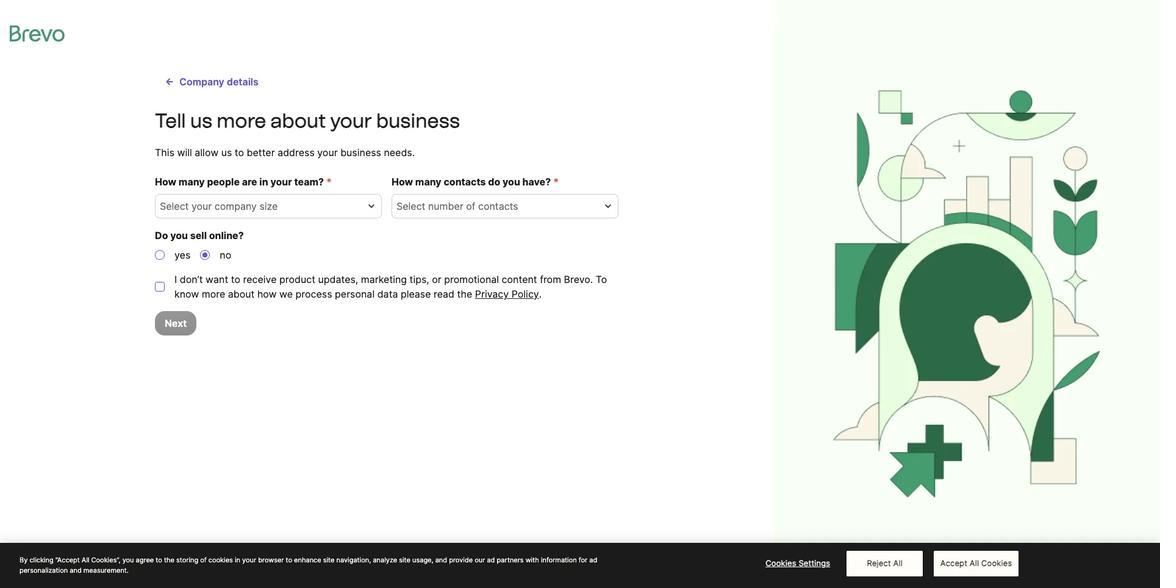 Task type: describe. For each thing, give the bounding box(es) containing it.
personalization
[[20, 566, 68, 575]]

reject
[[868, 558, 892, 568]]

want
[[206, 273, 228, 286]]

from
[[540, 273, 562, 286]]

all inside by clicking "accept all cookies", you agree to the storing of cookies in your browser to enhance site navigation, analyze site usage, and provide our ad partners with information for ad personalization and measurement.
[[82, 556, 89, 565]]

2 site from the left
[[399, 556, 411, 565]]

i
[[175, 273, 177, 286]]

2 ad from the left
[[590, 556, 598, 565]]

are
[[242, 176, 257, 188]]

privacy policy .
[[475, 288, 542, 300]]

next button
[[155, 311, 197, 336]]

1 vertical spatial and
[[70, 566, 82, 575]]

contacts inside "popup button"
[[478, 200, 519, 212]]

1 horizontal spatial in
[[260, 176, 268, 188]]

or
[[432, 273, 442, 286]]

cookies inside button
[[766, 558, 797, 568]]

the inside by clicking "accept all cookies", you agree to the storing of cookies in your browser to enhance site navigation, analyze site usage, and provide our ad partners with information for ad personalization and measurement.
[[164, 556, 175, 565]]

personal
[[335, 288, 375, 300]]

analyze
[[373, 556, 397, 565]]

how many people are in your team? *
[[155, 176, 332, 188]]

.
[[539, 288, 542, 300]]

cookies inside "button"
[[982, 558, 1013, 568]]

select your company size button
[[155, 194, 382, 218]]

online?
[[209, 229, 244, 242]]

content
[[502, 273, 537, 286]]

i don't want to receive product updates, marketing tips, or promotional content from brevo. to know more about how we process personal data please read the
[[175, 273, 607, 300]]

do
[[488, 176, 501, 188]]

needs.
[[384, 146, 415, 159]]

of inside by clicking "accept all cookies", you agree to the storing of cookies in your browser to enhance site navigation, analyze site usage, and provide our ad partners with information for ad personalization and measurement.
[[200, 556, 207, 565]]

navigation,
[[337, 556, 371, 565]]

accept all cookies button
[[934, 551, 1019, 577]]

next
[[165, 317, 187, 330]]

1 horizontal spatial us
[[221, 146, 232, 159]]

cookies
[[209, 556, 233, 565]]

0 vertical spatial business
[[377, 109, 460, 132]]

all for reject all
[[894, 558, 903, 568]]

tell us more about your business
[[155, 109, 460, 132]]

privacy
[[475, 288, 509, 300]]

select for select your company size
[[160, 200, 189, 212]]

your inside by clicking "accept all cookies", you agree to the storing of cookies in your browser to enhance site navigation, analyze site usage, and provide our ad partners with information for ad personalization and measurement.
[[242, 556, 256, 565]]

how
[[257, 288, 277, 300]]

data
[[378, 288, 398, 300]]

reject all
[[868, 558, 903, 568]]

you inside by clicking "accept all cookies", you agree to the storing of cookies in your browser to enhance site navigation, analyze site usage, and provide our ad partners with information for ad personalization and measurement.
[[122, 556, 134, 565]]

do
[[155, 229, 168, 242]]

to inside i don't want to receive product updates, marketing tips, or promotional content from brevo. to know more about how we process personal data please read the
[[231, 273, 240, 286]]

how many contacts do you have? *
[[392, 176, 559, 188]]

more inside i don't want to receive product updates, marketing tips, or promotional content from brevo. to know more about how we process personal data please read the
[[202, 288, 225, 300]]

address
[[278, 146, 315, 159]]

company details button
[[155, 70, 268, 94]]

this will allow us to better address your business needs.
[[155, 146, 415, 159]]

"accept
[[55, 556, 80, 565]]

1 ad from the left
[[487, 556, 495, 565]]

the inside i don't want to receive product updates, marketing tips, or promotional content from brevo. to know more about how we process personal data please read the
[[457, 288, 473, 300]]

company
[[215, 200, 257, 212]]

about inside i don't want to receive product updates, marketing tips, or promotional content from brevo. to know more about how we process personal data please read the
[[228, 288, 255, 300]]

we
[[280, 288, 293, 300]]

product
[[280, 273, 316, 286]]

marketing
[[361, 273, 407, 286]]

to right browser
[[286, 556, 292, 565]]

provide
[[449, 556, 473, 565]]

1 horizontal spatial you
[[170, 229, 188, 242]]

read
[[434, 288, 455, 300]]

usage,
[[413, 556, 434, 565]]

our
[[475, 556, 485, 565]]

have?
[[523, 176, 551, 188]]

by clicking "accept all cookies", you agree to the storing of cookies in your browser to enhance site navigation, analyze site usage, and provide our ad partners with information for ad personalization and measurement.
[[20, 556, 598, 575]]

browser
[[258, 556, 284, 565]]

all for accept all cookies
[[970, 558, 980, 568]]

accept all cookies
[[941, 558, 1013, 568]]

number
[[428, 200, 464, 212]]

storing
[[176, 556, 198, 565]]

policy
[[512, 288, 539, 300]]

1 vertical spatial business
[[341, 146, 381, 159]]



Task type: vqa. For each thing, say whether or not it's contained in the screenshot.
"of" in the "Select number of contacts" popup button
no



Task type: locate. For each thing, give the bounding box(es) containing it.
site
[[323, 556, 335, 565], [399, 556, 411, 565]]

do you sell online?
[[155, 229, 244, 242]]

1 horizontal spatial of
[[466, 200, 476, 212]]

team?
[[294, 176, 324, 188]]

your
[[330, 109, 372, 132], [318, 146, 338, 159], [271, 176, 292, 188], [192, 200, 212, 212], [242, 556, 256, 565]]

0 horizontal spatial *
[[327, 176, 332, 188]]

enhance
[[294, 556, 321, 565]]

sell
[[190, 229, 207, 242]]

all inside "button"
[[970, 558, 980, 568]]

for
[[579, 556, 588, 565]]

the left storing
[[164, 556, 175, 565]]

* right have?
[[554, 176, 559, 188]]

many down will
[[179, 176, 205, 188]]

company details
[[179, 76, 259, 88]]

and down "accept
[[70, 566, 82, 575]]

1 horizontal spatial site
[[399, 556, 411, 565]]

all
[[82, 556, 89, 565], [894, 558, 903, 568], [970, 558, 980, 568]]

1 cookies from the left
[[766, 558, 797, 568]]

2 cookies from the left
[[982, 558, 1013, 568]]

all right reject
[[894, 558, 903, 568]]

settings
[[799, 558, 831, 568]]

please
[[401, 288, 431, 300]]

cookies
[[766, 558, 797, 568], [982, 558, 1013, 568]]

all inside button
[[894, 558, 903, 568]]

select for select number of contacts
[[397, 200, 426, 212]]

clicking
[[30, 556, 53, 565]]

the down promotional
[[457, 288, 473, 300]]

1 horizontal spatial how
[[392, 176, 413, 188]]

will
[[177, 146, 192, 159]]

1 many from the left
[[179, 176, 205, 188]]

in inside by clicking "accept all cookies", you agree to the storing of cookies in your browser to enhance site navigation, analyze site usage, and provide our ad partners with information for ad personalization and measurement.
[[235, 556, 240, 565]]

select left "number"
[[397, 200, 426, 212]]

of
[[466, 200, 476, 212], [200, 556, 207, 565]]

how down "this"
[[155, 176, 176, 188]]

with
[[526, 556, 539, 565]]

1 horizontal spatial select
[[397, 200, 426, 212]]

about
[[271, 109, 326, 132], [228, 288, 255, 300]]

1 vertical spatial contacts
[[478, 200, 519, 212]]

0 vertical spatial us
[[190, 109, 212, 132]]

0 vertical spatial you
[[503, 176, 521, 188]]

0 horizontal spatial ad
[[487, 556, 495, 565]]

0 vertical spatial more
[[217, 109, 266, 132]]

1 horizontal spatial all
[[894, 558, 903, 568]]

2 how from the left
[[392, 176, 413, 188]]

to right agree
[[156, 556, 162, 565]]

0 vertical spatial of
[[466, 200, 476, 212]]

1 site from the left
[[323, 556, 335, 565]]

measurement.
[[83, 566, 129, 575]]

us right allow
[[221, 146, 232, 159]]

1 vertical spatial more
[[202, 288, 225, 300]]

select your company size
[[160, 200, 278, 212]]

tips,
[[410, 273, 430, 286]]

how down needs.
[[392, 176, 413, 188]]

partners
[[497, 556, 524, 565]]

0 horizontal spatial in
[[235, 556, 240, 565]]

1 horizontal spatial the
[[457, 288, 473, 300]]

0 horizontal spatial about
[[228, 288, 255, 300]]

0 vertical spatial and
[[436, 556, 447, 565]]

yes
[[175, 249, 191, 261]]

people
[[207, 176, 240, 188]]

1 select from the left
[[160, 200, 189, 212]]

us right tell
[[190, 109, 212, 132]]

select
[[160, 200, 189, 212], [397, 200, 426, 212]]

0 horizontal spatial and
[[70, 566, 82, 575]]

many
[[179, 176, 205, 188], [416, 176, 442, 188]]

0 vertical spatial the
[[457, 288, 473, 300]]

all right "accept
[[82, 556, 89, 565]]

business
[[377, 109, 460, 132], [341, 146, 381, 159]]

all right accept
[[970, 558, 980, 568]]

to left better
[[235, 146, 244, 159]]

1 vertical spatial us
[[221, 146, 232, 159]]

2 select from the left
[[397, 200, 426, 212]]

cookies left settings
[[766, 558, 797, 568]]

2 horizontal spatial you
[[503, 176, 521, 188]]

business up needs.
[[377, 109, 460, 132]]

ad
[[487, 556, 495, 565], [590, 556, 598, 565]]

promotional
[[445, 273, 499, 286]]

ad right for
[[590, 556, 598, 565]]

1 horizontal spatial and
[[436, 556, 447, 565]]

0 horizontal spatial cookies
[[766, 558, 797, 568]]

1 vertical spatial of
[[200, 556, 207, 565]]

updates,
[[318, 273, 358, 286]]

by
[[20, 556, 28, 565]]

no
[[220, 249, 231, 261]]

site right enhance
[[323, 556, 335, 565]]

us
[[190, 109, 212, 132], [221, 146, 232, 159]]

0 horizontal spatial all
[[82, 556, 89, 565]]

the
[[457, 288, 473, 300], [164, 556, 175, 565]]

contacts down do
[[478, 200, 519, 212]]

about down the receive
[[228, 288, 255, 300]]

accept
[[941, 558, 968, 568]]

details
[[227, 76, 259, 88]]

1 horizontal spatial about
[[271, 109, 326, 132]]

0 horizontal spatial how
[[155, 176, 176, 188]]

more down want
[[202, 288, 225, 300]]

reject all button
[[847, 551, 924, 577]]

know
[[175, 288, 199, 300]]

1 vertical spatial about
[[228, 288, 255, 300]]

size
[[260, 200, 278, 212]]

how for how many contacts do you have? *
[[392, 176, 413, 188]]

this
[[155, 146, 174, 159]]

information
[[541, 556, 577, 565]]

in
[[260, 176, 268, 188], [235, 556, 240, 565]]

receive
[[243, 273, 277, 286]]

how for how many people are in your team? *
[[155, 176, 176, 188]]

2 vertical spatial you
[[122, 556, 134, 565]]

cookies",
[[91, 556, 121, 565]]

more
[[217, 109, 266, 132], [202, 288, 225, 300]]

your inside popup button
[[192, 200, 212, 212]]

2 * from the left
[[554, 176, 559, 188]]

in right 'cookies' on the left of the page
[[235, 556, 240, 565]]

tell
[[155, 109, 186, 132]]

select up do
[[160, 200, 189, 212]]

0 horizontal spatial the
[[164, 556, 175, 565]]

process
[[296, 288, 332, 300]]

2 horizontal spatial all
[[970, 558, 980, 568]]

1 vertical spatial the
[[164, 556, 175, 565]]

0 horizontal spatial you
[[122, 556, 134, 565]]

how
[[155, 176, 176, 188], [392, 176, 413, 188]]

of inside "popup button"
[[466, 200, 476, 212]]

0 vertical spatial contacts
[[444, 176, 486, 188]]

0 vertical spatial about
[[271, 109, 326, 132]]

contacts up select number of contacts
[[444, 176, 486, 188]]

site left the usage,
[[399, 556, 411, 565]]

more up better
[[217, 109, 266, 132]]

1 horizontal spatial *
[[554, 176, 559, 188]]

1 * from the left
[[327, 176, 332, 188]]

brevo.
[[564, 273, 593, 286]]

cookies settings button
[[760, 552, 837, 576]]

* right the team? at the top left of page
[[327, 176, 332, 188]]

2 many from the left
[[416, 176, 442, 188]]

select inside popup button
[[160, 200, 189, 212]]

ad right our
[[487, 556, 495, 565]]

cookies right accept
[[982, 558, 1013, 568]]

and right the usage,
[[436, 556, 447, 565]]

select number of contacts
[[397, 200, 519, 212]]

in right are
[[260, 176, 268, 188]]

1 vertical spatial you
[[170, 229, 188, 242]]

0 horizontal spatial select
[[160, 200, 189, 212]]

1 how from the left
[[155, 176, 176, 188]]

many for contacts
[[416, 176, 442, 188]]

0 horizontal spatial us
[[190, 109, 212, 132]]

0 horizontal spatial site
[[323, 556, 335, 565]]

of right storing
[[200, 556, 207, 565]]

better
[[247, 146, 275, 159]]

about up "address"
[[271, 109, 326, 132]]

don't
[[180, 273, 203, 286]]

company
[[179, 76, 225, 88]]

business left needs.
[[341, 146, 381, 159]]

1 horizontal spatial ad
[[590, 556, 598, 565]]

1 vertical spatial in
[[235, 556, 240, 565]]

1 horizontal spatial cookies
[[982, 558, 1013, 568]]

select number of contacts button
[[392, 194, 619, 218]]

privacy policy link
[[475, 287, 539, 302]]

1 horizontal spatial many
[[416, 176, 442, 188]]

many for people
[[179, 176, 205, 188]]

of down how many contacts do you have? * at the top of page
[[466, 200, 476, 212]]

to
[[596, 273, 607, 286]]

to right want
[[231, 273, 240, 286]]

0 horizontal spatial of
[[200, 556, 207, 565]]

allow
[[195, 146, 219, 159]]

agree
[[136, 556, 154, 565]]

to
[[235, 146, 244, 159], [231, 273, 240, 286], [156, 556, 162, 565], [286, 556, 292, 565]]

select inside "popup button"
[[397, 200, 426, 212]]

*
[[327, 176, 332, 188], [554, 176, 559, 188]]

0 horizontal spatial many
[[179, 176, 205, 188]]

0 vertical spatial in
[[260, 176, 268, 188]]

many up "number"
[[416, 176, 442, 188]]

cookies settings
[[766, 558, 831, 568]]



